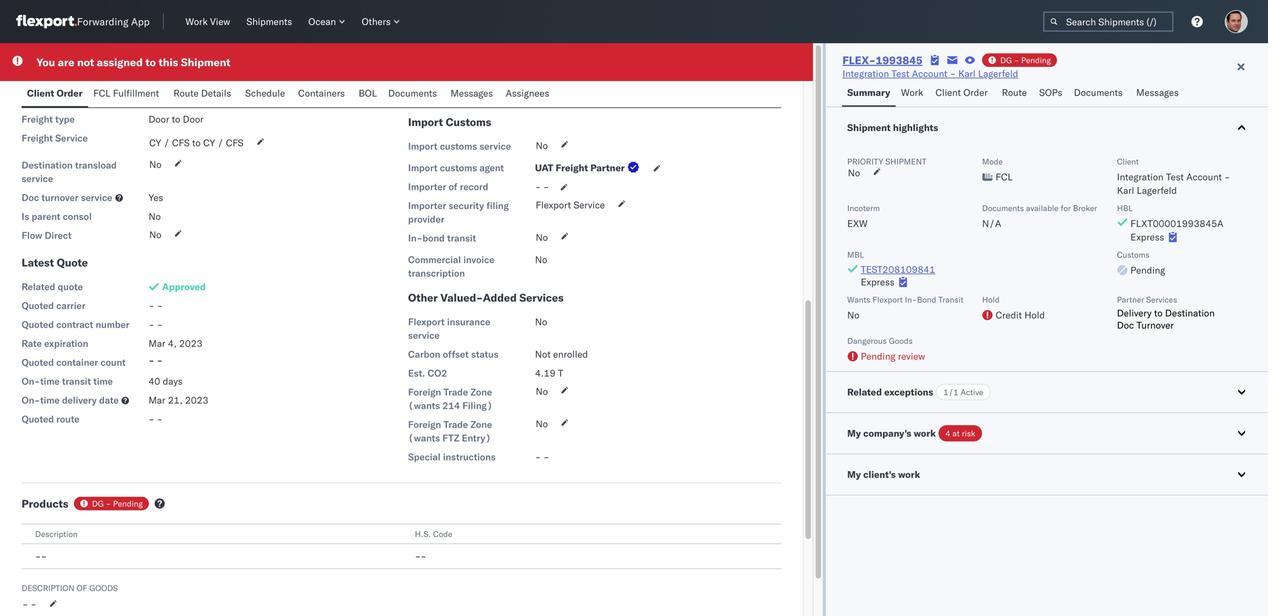 Task type: describe. For each thing, give the bounding box(es) containing it.
expiration
[[44, 337, 88, 349]]

code
[[433, 529, 453, 539]]

transit
[[939, 295, 964, 305]]

contract
[[56, 319, 93, 330]]

assigned
[[97, 55, 143, 69]]

mar for mar 4, 2023
[[149, 337, 165, 349]]

flow
[[22, 229, 42, 241]]

quoted carrier
[[22, 300, 85, 311]]

service down are
[[60, 73, 92, 84]]

quoted contract number
[[22, 319, 129, 330]]

uat
[[535, 162, 554, 174]]

0 vertical spatial lagerfeld
[[979, 68, 1019, 79]]

2 door from the left
[[183, 113, 204, 125]]

documents for left documents button
[[388, 87, 437, 99]]

forwarding app link
[[16, 15, 150, 28]]

service for doc turnover service
[[81, 192, 112, 203]]

risk
[[962, 428, 976, 438]]

status
[[471, 348, 499, 360]]

1 horizontal spatial documents button
[[1069, 80, 1132, 107]]

offset
[[443, 348, 469, 360]]

1 horizontal spatial client
[[936, 86, 962, 98]]

0 horizontal spatial client order button
[[22, 81, 88, 107]]

in- inside the wants flexport in-bond transit no
[[905, 295, 918, 305]]

turnover
[[1137, 319, 1175, 331]]

0 horizontal spatial partner
[[591, 162, 625, 174]]

import customs agent
[[408, 162, 504, 174]]

consol
[[63, 210, 92, 222]]

commercial
[[408, 254, 461, 266]]

bond
[[423, 232, 445, 244]]

freight service
[[22, 132, 88, 144]]

carbon
[[408, 348, 441, 360]]

customs for import customs agent
[[440, 162, 477, 174]]

added
[[483, 291, 517, 304]]

0 vertical spatial yes
[[149, 72, 164, 84]]

client order for the left "client order" button
[[27, 87, 83, 99]]

1/1
[[944, 387, 959, 397]]

trade for ftz
[[444, 419, 468, 430]]

21,
[[168, 394, 183, 406]]

service for export customs service
[[480, 70, 511, 82]]

2 cy from the left
[[203, 137, 215, 149]]

available
[[1027, 203, 1059, 213]]

service for freight service
[[55, 132, 88, 144]]

work for my company's work
[[914, 427, 936, 439]]

Search Shipments (/) text field
[[1044, 11, 1174, 32]]

others button
[[357, 13, 406, 30]]

import customs service
[[408, 140, 511, 152]]

4 at risk
[[946, 428, 976, 438]]

t
[[558, 367, 564, 379]]

assignees button
[[501, 81, 557, 107]]

broker
[[1074, 203, 1098, 213]]

agent for import customs agent
[[480, 162, 504, 174]]

summary button
[[842, 80, 896, 107]]

to down "door to door"
[[192, 137, 201, 149]]

0 horizontal spatial delivery
[[22, 73, 58, 84]]

of for goods
[[77, 583, 87, 593]]

flex-
[[843, 53, 876, 67]]

zone for foreign trade zone (wants ftz entry)
[[471, 419, 492, 430]]

forwarding
[[77, 15, 129, 28]]

of for record
[[449, 181, 458, 193]]

wants
[[848, 295, 871, 305]]

export customs agent
[[408, 92, 504, 103]]

0 vertical spatial dg - pending
[[1001, 55, 1052, 65]]

1 -- from the left
[[35, 550, 47, 562]]

fcl fulfillment button
[[88, 81, 168, 107]]

ocean
[[309, 16, 336, 27]]

quoted for quoted container count
[[22, 356, 54, 368]]

quoted route
[[22, 413, 79, 425]]

latest quote
[[22, 256, 88, 269]]

1 horizontal spatial client order button
[[931, 80, 997, 107]]

2 cfs from the left
[[226, 137, 244, 149]]

dangerous goods
[[848, 336, 913, 346]]

my client's work button
[[826, 454, 1269, 495]]

customs for export customs service
[[440, 70, 477, 82]]

karl inside integration test account - karl lagerfeld link
[[959, 68, 976, 79]]

carrier
[[56, 300, 85, 311]]

assignees
[[506, 87, 550, 99]]

to left this
[[146, 55, 156, 69]]

doc turnover service
[[22, 192, 112, 203]]

importer for importer security filing provider
[[408, 200, 447, 211]]

direct
[[45, 229, 72, 241]]

flexport inside the wants flexport in-bond transit no
[[873, 295, 903, 305]]

related for related quote
[[22, 281, 55, 293]]

quoted for quoted carrier
[[22, 300, 54, 311]]

valued-
[[441, 291, 483, 304]]

documents inside documents available for broker n/a
[[983, 203, 1025, 213]]

containers
[[298, 87, 345, 99]]

1 cfs from the left
[[172, 137, 190, 149]]

foreign for foreign trade zone (wants ftz entry)
[[408, 419, 441, 430]]

test208109841
[[861, 263, 936, 275]]

import for import customs agent
[[408, 162, 438, 174]]

est. co2
[[408, 367, 447, 379]]

foreign trade zone (wants ftz entry)
[[408, 419, 492, 444]]

goods
[[889, 336, 913, 346]]

service for destination transload service
[[22, 173, 53, 184]]

1993845
[[876, 53, 923, 67]]

1 door from the left
[[149, 113, 169, 125]]

0 horizontal spatial hold
[[983, 295, 1000, 305]]

at
[[953, 428, 960, 438]]

0 vertical spatial test
[[892, 68, 910, 79]]

mar for mar 21, 2023
[[149, 394, 165, 406]]

wants flexport in-bond transit no
[[848, 295, 964, 321]]

rate expiration
[[22, 337, 88, 349]]

route button
[[997, 80, 1034, 107]]

parent
[[32, 210, 60, 222]]

express for mbl
[[861, 276, 895, 288]]

transit for bond
[[447, 232, 476, 244]]

freight type
[[22, 113, 75, 125]]

0 horizontal spatial messages button
[[445, 81, 501, 107]]

client order for the rightmost "client order" button
[[936, 86, 988, 98]]

schedule button
[[240, 81, 293, 107]]

(wants for foreign trade zone (wants ftz entry)
[[408, 432, 440, 444]]

0 vertical spatial doc
[[22, 192, 39, 203]]

(wants for foreign trade zone (wants 214 filing)
[[408, 400, 440, 411]]

0 horizontal spatial client
[[27, 87, 54, 99]]

40
[[149, 375, 160, 387]]

exceptions
[[885, 386, 934, 398]]

time up date
[[93, 375, 113, 387]]

0 horizontal spatial documents button
[[383, 81, 445, 107]]

my for my client's work
[[848, 469, 861, 480]]

shipment inside shipment highlights button
[[848, 122, 891, 133]]

cy / cfs to cy / cfs
[[149, 137, 244, 149]]

0 horizontal spatial services
[[520, 291, 564, 304]]

you
[[36, 55, 55, 69]]

transcription
[[408, 267, 465, 279]]

h.s.
[[415, 529, 431, 539]]

route for route details
[[174, 87, 199, 99]]

date
[[99, 394, 119, 406]]

quoted container count
[[22, 356, 126, 368]]

work for my client's work
[[899, 469, 921, 480]]

special
[[408, 451, 441, 463]]

4.19 t
[[535, 367, 564, 379]]

exw
[[848, 218, 868, 229]]

credit hold
[[996, 309, 1046, 321]]

test inside client integration test account - karl lagerfeld incoterm exw
[[1167, 171, 1185, 183]]

others
[[362, 16, 391, 27]]

credit
[[996, 309, 1023, 321]]

n/a
[[983, 218, 1002, 229]]

messages for messages button to the right
[[1137, 86, 1180, 98]]

bond
[[918, 295, 937, 305]]

1 vertical spatial yes
[[149, 192, 163, 203]]

karl inside client integration test account - karl lagerfeld incoterm exw
[[1118, 184, 1135, 196]]

company's
[[864, 427, 912, 439]]

export for export customs agent
[[408, 92, 438, 103]]

integration test account - karl lagerfeld
[[843, 68, 1019, 79]]

work view
[[186, 16, 230, 27]]

view
[[210, 16, 230, 27]]

1 cy from the left
[[149, 137, 161, 149]]

0 horizontal spatial order
[[57, 87, 83, 99]]

security
[[449, 200, 484, 211]]

pending review
[[861, 350, 926, 362]]

filing
[[487, 200, 509, 211]]

lagerfeld inside client integration test account - karl lagerfeld incoterm exw
[[1137, 184, 1178, 196]]



Task type: locate. For each thing, give the bounding box(es) containing it.
2 vertical spatial flexport
[[408, 316, 445, 328]]

importer security filing provider
[[408, 200, 509, 225]]

1 vertical spatial flexport
[[873, 295, 903, 305]]

work for work view
[[186, 16, 208, 27]]

1 vertical spatial express
[[861, 276, 895, 288]]

destination inside partner services delivery to destination doc turnover
[[1166, 307, 1216, 319]]

zone inside foreign trade zone (wants ftz entry)
[[471, 419, 492, 430]]

customs up import customs service
[[446, 115, 492, 129]]

service up the 'carbon'
[[408, 329, 440, 341]]

4,
[[168, 337, 177, 349]]

1 vertical spatial work
[[902, 86, 924, 98]]

(wants left the 214
[[408, 400, 440, 411]]

type
[[55, 113, 75, 125]]

partner up turnover
[[1118, 295, 1145, 305]]

work down integration test account - karl lagerfeld link
[[902, 86, 924, 98]]

1 horizontal spatial door
[[183, 113, 204, 125]]

import for import customs
[[408, 115, 443, 129]]

destination up turnover
[[1166, 307, 1216, 319]]

1 vertical spatial account
[[1187, 171, 1223, 183]]

freight down "freight type"
[[22, 132, 53, 144]]

service for flexport insurance service
[[408, 329, 440, 341]]

1 import from the top
[[408, 115, 443, 129]]

1 horizontal spatial delivery
[[1118, 307, 1152, 319]]

mar left 21,
[[149, 394, 165, 406]]

service down type
[[55, 132, 88, 144]]

time for delivery
[[40, 394, 60, 406]]

description for description of goods
[[22, 583, 74, 593]]

destination inside destination transload service
[[22, 159, 73, 171]]

4.19
[[535, 367, 556, 379]]

doc up is
[[22, 192, 39, 203]]

not
[[77, 55, 94, 69]]

1 vertical spatial export
[[408, 92, 438, 103]]

related left exceptions
[[848, 386, 883, 398]]

0 vertical spatial of
[[449, 181, 458, 193]]

work left the view
[[186, 16, 208, 27]]

my company's work
[[848, 427, 936, 439]]

1 horizontal spatial partner
[[1118, 295, 1145, 305]]

2023 for mar 21, 2023
[[185, 394, 209, 406]]

fcl for fcl
[[996, 171, 1013, 183]]

client's
[[864, 469, 896, 480]]

1 importer from the top
[[408, 181, 447, 193]]

transit for time
[[62, 375, 91, 387]]

-- down the h.s. at the bottom
[[415, 550, 427, 562]]

services inside partner services delivery to destination doc turnover
[[1147, 295, 1178, 305]]

services right added
[[520, 291, 564, 304]]

client order button up "freight type"
[[22, 81, 88, 107]]

of down import customs agent
[[449, 181, 458, 193]]

description for description
[[35, 529, 78, 539]]

agent
[[480, 92, 504, 103], [480, 162, 504, 174]]

1 export from the top
[[408, 70, 438, 82]]

messages for leftmost messages button
[[451, 87, 493, 99]]

1 horizontal spatial messages button
[[1132, 80, 1187, 107]]

shipment highlights
[[848, 122, 939, 133]]

0 horizontal spatial transit
[[62, 375, 91, 387]]

--
[[35, 550, 47, 562], [415, 550, 427, 562]]

1 vertical spatial trade
[[444, 419, 468, 430]]

delivery inside partner services delivery to destination doc turnover
[[1118, 307, 1152, 319]]

work inside button
[[902, 86, 924, 98]]

summary
[[848, 86, 891, 98]]

1 vertical spatial freight
[[22, 132, 53, 144]]

shipments link
[[241, 13, 298, 30]]

related
[[22, 281, 55, 293], [848, 386, 883, 398]]

on- up quoted route
[[22, 394, 40, 406]]

1 vertical spatial description
[[22, 583, 74, 593]]

0 horizontal spatial karl
[[959, 68, 976, 79]]

of left goods
[[77, 583, 87, 593]]

importer inside importer security filing provider
[[408, 200, 447, 211]]

0 vertical spatial zone
[[471, 386, 492, 398]]

2 mar from the top
[[149, 394, 165, 406]]

1 on- from the top
[[22, 375, 40, 387]]

0 horizontal spatial dg
[[92, 499, 104, 509]]

express down flxt00001993845a
[[1131, 231, 1165, 243]]

2 quoted from the top
[[22, 319, 54, 330]]

cfs down "door to door"
[[172, 137, 190, 149]]

0 horizontal spatial shipment
[[181, 55, 231, 69]]

foreign
[[408, 386, 441, 398], [408, 419, 441, 430]]

partner inside partner services delivery to destination doc turnover
[[1118, 295, 1145, 305]]

documents right sops button
[[1075, 86, 1123, 98]]

route inside "route details" button
[[174, 87, 199, 99]]

2 / from the left
[[218, 137, 224, 149]]

you are not assigned to this shipment
[[36, 55, 231, 69]]

1 vertical spatial destination
[[1166, 307, 1216, 319]]

2 zone from the top
[[471, 419, 492, 430]]

2 horizontal spatial flexport
[[873, 295, 903, 305]]

route details
[[174, 87, 231, 99]]

214
[[443, 400, 460, 411]]

trade up the 214
[[444, 386, 468, 398]]

service for import customs service
[[480, 140, 511, 152]]

work button
[[896, 80, 931, 107]]

hold
[[983, 295, 1000, 305], [1025, 309, 1046, 321]]

0 vertical spatial shipment
[[181, 55, 231, 69]]

mbl
[[848, 250, 865, 260]]

dangerous
[[848, 336, 887, 346]]

0 vertical spatial transit
[[447, 232, 476, 244]]

freight
[[22, 113, 53, 125], [22, 132, 53, 144], [556, 162, 588, 174]]

agent up record at the top of page
[[480, 162, 504, 174]]

0 horizontal spatial flexport
[[408, 316, 445, 328]]

1 my from the top
[[848, 427, 861, 439]]

4 customs from the top
[[440, 162, 477, 174]]

quoted for quoted contract number
[[22, 319, 54, 330]]

1 vertical spatial test
[[1167, 171, 1185, 183]]

transit down container
[[62, 375, 91, 387]]

3 quoted from the top
[[22, 356, 54, 368]]

1 vertical spatial dg - pending
[[92, 499, 143, 509]]

importer for importer of record
[[408, 181, 447, 193]]

foreign up the special
[[408, 419, 441, 430]]

on- for on-time transit time
[[22, 375, 40, 387]]

1 vertical spatial 2023
[[185, 394, 209, 406]]

client order down delivery service
[[27, 87, 83, 99]]

0 vertical spatial service
[[55, 132, 88, 144]]

0 vertical spatial integration
[[843, 68, 890, 79]]

1 / from the left
[[164, 137, 170, 149]]

zone up entry)
[[471, 419, 492, 430]]

documents button up 'import customs'
[[383, 81, 445, 107]]

1 vertical spatial importer
[[408, 200, 447, 211]]

2 export from the top
[[408, 92, 438, 103]]

- inside client integration test account - karl lagerfeld incoterm exw
[[1225, 171, 1231, 183]]

1 vertical spatial in-
[[905, 295, 918, 305]]

1 vertical spatial on-
[[22, 394, 40, 406]]

export for export customs service
[[408, 70, 438, 82]]

2023 right 21,
[[185, 394, 209, 406]]

zone inside foreign trade zone (wants 214 filing)
[[471, 386, 492, 398]]

0 vertical spatial flexport
[[536, 199, 571, 211]]

to inside partner services delivery to destination doc turnover
[[1155, 307, 1163, 319]]

my left client's
[[848, 469, 861, 480]]

integration up hbl at top right
[[1118, 171, 1164, 183]]

no inside the wants flexport in-bond transit no
[[848, 309, 860, 321]]

1 horizontal spatial cy
[[203, 137, 215, 149]]

doc left turnover
[[1118, 319, 1135, 331]]

1 vertical spatial service
[[574, 199, 605, 211]]

importer
[[408, 181, 447, 193], [408, 200, 447, 211]]

2 vertical spatial freight
[[556, 162, 588, 174]]

1 vertical spatial customs
[[1118, 250, 1150, 260]]

2 (wants from the top
[[408, 432, 440, 444]]

1 zone from the top
[[471, 386, 492, 398]]

active
[[961, 387, 984, 397]]

order down delivery service
[[57, 87, 83, 99]]

0 horizontal spatial cfs
[[172, 137, 190, 149]]

ftz
[[443, 432, 460, 444]]

client down delivery service
[[27, 87, 54, 99]]

2 -- from the left
[[415, 550, 427, 562]]

1 horizontal spatial dg
[[1001, 55, 1013, 65]]

agent for export customs agent
[[480, 92, 504, 103]]

customs down hbl at top right
[[1118, 250, 1150, 260]]

delivery service
[[22, 73, 92, 84]]

of
[[449, 181, 458, 193], [77, 583, 87, 593]]

count
[[101, 356, 126, 368]]

documents
[[1075, 86, 1123, 98], [388, 87, 437, 99], [983, 203, 1025, 213]]

order
[[964, 86, 988, 98], [57, 87, 83, 99]]

flexport down uat
[[536, 199, 571, 211]]

0 vertical spatial account
[[912, 68, 948, 79]]

client order
[[936, 86, 988, 98], [27, 87, 83, 99]]

special instructions
[[408, 451, 496, 463]]

1 horizontal spatial flexport
[[536, 199, 571, 211]]

partner
[[591, 162, 625, 174], [1118, 295, 1145, 305]]

hold right credit
[[1025, 309, 1046, 321]]

flow direct
[[22, 229, 72, 241]]

export up 'import customs'
[[408, 92, 438, 103]]

2 foreign from the top
[[408, 419, 441, 430]]

import down export customs agent
[[408, 115, 443, 129]]

quoted left route
[[22, 413, 54, 425]]

related for related exceptions
[[848, 386, 883, 398]]

import up importer of record
[[408, 162, 438, 174]]

order left route button
[[964, 86, 988, 98]]

work
[[186, 16, 208, 27], [902, 86, 924, 98]]

not
[[535, 348, 551, 360]]

2023 right 4,
[[179, 337, 203, 349]]

containers button
[[293, 81, 353, 107]]

flxt00001993845a
[[1131, 218, 1224, 229]]

flexport for other valued-added services
[[408, 316, 445, 328]]

1 foreign from the top
[[408, 386, 441, 398]]

0 vertical spatial 2023
[[179, 337, 203, 349]]

1 vertical spatial import
[[408, 140, 438, 152]]

1/1 active
[[944, 387, 984, 397]]

uat freight partner
[[535, 162, 625, 174]]

shipment down 'summary' button
[[848, 122, 891, 133]]

freight for freight service
[[22, 132, 53, 144]]

2 importer from the top
[[408, 200, 447, 211]]

shipment highlights button
[[826, 107, 1269, 148]]

3 customs from the top
[[440, 140, 477, 152]]

1 vertical spatial agent
[[480, 162, 504, 174]]

2 vertical spatial import
[[408, 162, 438, 174]]

0 vertical spatial destination
[[22, 159, 73, 171]]

import for import customs service
[[408, 140, 438, 152]]

1 mar from the top
[[149, 337, 165, 349]]

flex-1993845
[[843, 53, 923, 67]]

work for work
[[902, 86, 924, 98]]

service down uat freight partner
[[574, 199, 605, 211]]

1 horizontal spatial dg - pending
[[1001, 55, 1052, 65]]

0 horizontal spatial fcl
[[93, 87, 111, 99]]

hbl
[[1118, 203, 1133, 213]]

destination transload service
[[22, 159, 117, 184]]

service
[[55, 132, 88, 144], [574, 199, 605, 211]]

route inside route button
[[1002, 86, 1028, 98]]

trade inside foreign trade zone (wants 214 filing)
[[444, 386, 468, 398]]

transit down importer security filing provider
[[447, 232, 476, 244]]

0 horizontal spatial integration
[[843, 68, 890, 79]]

(wants inside foreign trade zone (wants ftz entry)
[[408, 432, 440, 444]]

no
[[149, 94, 161, 106], [536, 140, 548, 151], [149, 158, 162, 170], [848, 167, 861, 179], [149, 210, 161, 222], [149, 229, 162, 241], [536, 231, 548, 243], [535, 254, 548, 266], [848, 309, 860, 321], [535, 316, 548, 328], [536, 385, 548, 397], [536, 418, 548, 430]]

4 quoted from the top
[[22, 413, 54, 425]]

1 horizontal spatial hold
[[1025, 309, 1046, 321]]

customs up importer of record
[[440, 162, 477, 174]]

is parent consol
[[22, 210, 92, 222]]

flex-1993845 link
[[843, 53, 923, 67]]

shipments
[[247, 16, 292, 27]]

freight for freight type
[[22, 113, 53, 125]]

1 horizontal spatial customs
[[1118, 250, 1150, 260]]

fcl for fcl fulfillment
[[93, 87, 111, 99]]

0 horizontal spatial lagerfeld
[[979, 68, 1019, 79]]

invoice
[[464, 254, 495, 266]]

1 horizontal spatial transit
[[447, 232, 476, 244]]

to up turnover
[[1155, 307, 1163, 319]]

quoted up rate
[[22, 319, 54, 330]]

2 trade from the top
[[444, 419, 468, 430]]

yes
[[149, 72, 164, 84], [149, 192, 163, 203]]

2 import from the top
[[408, 140, 438, 152]]

1 customs from the top
[[440, 70, 477, 82]]

integration test account - karl lagerfeld link
[[843, 67, 1019, 80]]

service for flexport service
[[574, 199, 605, 211]]

1 horizontal spatial lagerfeld
[[1137, 184, 1178, 196]]

1 horizontal spatial client order
[[936, 86, 988, 98]]

client integration test account - karl lagerfeld incoterm exw
[[848, 156, 1231, 229]]

client order down integration test account - karl lagerfeld link
[[936, 86, 988, 98]]

flexport inside flexport insurance service
[[408, 316, 445, 328]]

mar left 4,
[[149, 337, 165, 349]]

other
[[408, 291, 438, 304]]

foreign inside foreign trade zone (wants 214 filing)
[[408, 386, 441, 398]]

1 horizontal spatial order
[[964, 86, 988, 98]]

3 import from the top
[[408, 162, 438, 174]]

0 horizontal spatial test
[[892, 68, 910, 79]]

work inside button
[[899, 469, 921, 480]]

door down fulfillment
[[149, 113, 169, 125]]

zone for foreign trade zone (wants 214 filing)
[[471, 386, 492, 398]]

zone
[[471, 386, 492, 398], [471, 419, 492, 430]]

1 horizontal spatial express
[[1131, 231, 1165, 243]]

0 horizontal spatial work
[[186, 16, 208, 27]]

1 vertical spatial karl
[[1118, 184, 1135, 196]]

1 (wants from the top
[[408, 400, 440, 411]]

0 vertical spatial work
[[186, 16, 208, 27]]

/ down details
[[218, 137, 224, 149]]

2 on- from the top
[[22, 394, 40, 406]]

hold up credit
[[983, 295, 1000, 305]]

account inside client integration test account - karl lagerfeld incoterm exw
[[1187, 171, 1223, 183]]

test down '1993845'
[[892, 68, 910, 79]]

freight right uat
[[556, 162, 588, 174]]

integration inside client integration test account - karl lagerfeld incoterm exw
[[1118, 171, 1164, 183]]

delivery up turnover
[[1118, 307, 1152, 319]]

partner services delivery to destination doc turnover
[[1118, 295, 1216, 331]]

in- down 'test208109841' button
[[905, 295, 918, 305]]

2 customs from the top
[[440, 92, 477, 103]]

destination
[[22, 159, 73, 171], [1166, 307, 1216, 319]]

my for my company's work
[[848, 427, 861, 439]]

1 vertical spatial hold
[[1025, 309, 1046, 321]]

express for hbl
[[1131, 231, 1165, 243]]

customs down export customs service
[[440, 92, 477, 103]]

route left sops at right top
[[1002, 86, 1028, 98]]

import down 'import customs'
[[408, 140, 438, 152]]

is
[[22, 210, 29, 222]]

account up flxt00001993845a
[[1187, 171, 1223, 183]]

cfs down details
[[226, 137, 244, 149]]

0 vertical spatial karl
[[959, 68, 976, 79]]

service inside destination transload service
[[22, 173, 53, 184]]

documents up the n/a
[[983, 203, 1025, 213]]

quote
[[57, 256, 88, 269]]

to up cy / cfs to cy / cfs
[[172, 113, 180, 125]]

1 horizontal spatial route
[[1002, 86, 1028, 98]]

-
[[1015, 55, 1020, 65], [951, 68, 956, 79], [535, 92, 541, 103], [544, 92, 550, 103], [1225, 171, 1231, 183], [535, 181, 541, 193], [544, 181, 550, 193], [149, 300, 155, 311], [157, 300, 163, 311], [149, 319, 155, 330], [157, 319, 163, 330], [149, 354, 155, 366], [157, 354, 163, 366], [149, 413, 155, 425], [157, 413, 163, 425], [535, 451, 541, 463], [544, 451, 550, 463], [106, 499, 111, 509], [35, 550, 41, 562], [41, 550, 47, 562], [415, 550, 421, 562], [421, 550, 427, 562], [22, 598, 28, 610], [31, 598, 36, 610]]

0 horizontal spatial express
[[861, 276, 895, 288]]

0 vertical spatial hold
[[983, 295, 1000, 305]]

intermodal
[[22, 94, 69, 106]]

account up work button
[[912, 68, 948, 79]]

fcl inside button
[[93, 87, 111, 99]]

door up cy / cfs to cy / cfs
[[183, 113, 204, 125]]

1 vertical spatial related
[[848, 386, 883, 398]]

shipment
[[181, 55, 231, 69], [848, 122, 891, 133]]

on- down rate
[[22, 375, 40, 387]]

destination down freight service
[[22, 159, 73, 171]]

customs for import customs service
[[440, 140, 477, 152]]

client inside client integration test account - karl lagerfeld incoterm exw
[[1118, 156, 1140, 167]]

0 vertical spatial in-
[[408, 232, 423, 244]]

1 horizontal spatial shipment
[[848, 122, 891, 133]]

1 vertical spatial dg
[[92, 499, 104, 509]]

quoted for quoted route
[[22, 413, 54, 425]]

service up "assignees"
[[480, 70, 511, 82]]

cy
[[149, 137, 161, 149], [203, 137, 215, 149]]

0 vertical spatial importer
[[408, 181, 447, 193]]

0 vertical spatial description
[[35, 529, 78, 539]]

flexport for importer security filing provider
[[536, 199, 571, 211]]

export
[[408, 70, 438, 82], [408, 92, 438, 103]]

1 vertical spatial doc
[[1118, 319, 1135, 331]]

entry)
[[462, 432, 491, 444]]

client up hbl at top right
[[1118, 156, 1140, 167]]

dg - pending
[[1001, 55, 1052, 65], [92, 499, 143, 509]]

flexport. image
[[16, 15, 77, 28]]

lagerfeld up route button
[[979, 68, 1019, 79]]

dg right products
[[92, 499, 104, 509]]

work left 4
[[914, 427, 936, 439]]

this
[[159, 55, 178, 69]]

documents for the right documents button
[[1075, 86, 1123, 98]]

highlights
[[894, 122, 939, 133]]

0 vertical spatial on-
[[22, 375, 40, 387]]

trade for 214
[[444, 386, 468, 398]]

doc inside partner services delivery to destination doc turnover
[[1118, 319, 1135, 331]]

express
[[1131, 231, 1165, 243], [861, 276, 895, 288]]

export up export customs agent
[[408, 70, 438, 82]]

foreign inside foreign trade zone (wants ftz entry)
[[408, 419, 441, 430]]

1 trade from the top
[[444, 386, 468, 398]]

service inside flexport insurance service
[[408, 329, 440, 341]]

on-
[[22, 375, 40, 387], [22, 394, 40, 406]]

flexport down other
[[408, 316, 445, 328]]

client
[[936, 86, 962, 98], [27, 87, 54, 99], [1118, 156, 1140, 167]]

in- down provider
[[408, 232, 423, 244]]

0 horizontal spatial door
[[149, 113, 169, 125]]

time for transit
[[40, 375, 60, 387]]

on- for on-time delivery date
[[22, 394, 40, 406]]

(wants inside foreign trade zone (wants 214 filing)
[[408, 400, 440, 411]]

customs for export customs agent
[[440, 92, 477, 103]]

dg up route button
[[1001, 55, 1013, 65]]

work view link
[[180, 13, 236, 30]]

trade up ftz
[[444, 419, 468, 430]]

1 vertical spatial shipment
[[848, 122, 891, 133]]

quote
[[58, 281, 83, 293]]

test up flxt00001993845a
[[1167, 171, 1185, 183]]

route for route
[[1002, 86, 1028, 98]]

delivery down you
[[22, 73, 58, 84]]

2023 for mar 4, 2023
[[179, 337, 203, 349]]

2 horizontal spatial documents
[[1075, 86, 1123, 98]]

goods
[[89, 583, 118, 593]]

1 horizontal spatial in-
[[905, 295, 918, 305]]

0 horizontal spatial customs
[[446, 115, 492, 129]]

1 horizontal spatial fcl
[[996, 171, 1013, 183]]

1 vertical spatial (wants
[[408, 432, 440, 444]]

client order button down the integration test account - karl lagerfeld
[[931, 80, 997, 107]]

lagerfeld up flxt00001993845a
[[1137, 184, 1178, 196]]

documents right bol button
[[388, 87, 437, 99]]

for
[[1061, 203, 1072, 213]]

service up import customs agent
[[480, 140, 511, 152]]

my inside button
[[848, 469, 861, 480]]

service up the turnover
[[22, 173, 53, 184]]

description down products
[[35, 529, 78, 539]]

0 vertical spatial express
[[1131, 231, 1165, 243]]

1 horizontal spatial --
[[415, 550, 427, 562]]

1 vertical spatial mar
[[149, 394, 165, 406]]

foreign for foreign trade zone (wants 214 filing)
[[408, 386, 441, 398]]

review
[[899, 350, 926, 362]]

zone up filing)
[[471, 386, 492, 398]]

0 vertical spatial foreign
[[408, 386, 441, 398]]

provider
[[408, 213, 445, 225]]

customs up import customs agent
[[440, 140, 477, 152]]

account
[[912, 68, 948, 79], [1187, 171, 1223, 183]]

integration down flex-
[[843, 68, 890, 79]]

trade inside foreign trade zone (wants ftz entry)
[[444, 419, 468, 430]]

my left 'company's'
[[848, 427, 861, 439]]

0 vertical spatial dg
[[1001, 55, 1013, 65]]

work
[[914, 427, 936, 439], [899, 469, 921, 480]]

0 vertical spatial import
[[408, 115, 443, 129]]

number
[[96, 319, 129, 330]]

partner up "flexport service"
[[591, 162, 625, 174]]

forwarding app
[[77, 15, 150, 28]]

import customs
[[408, 115, 492, 129]]

description of goods
[[22, 583, 118, 593]]

fcl down mode
[[996, 171, 1013, 183]]

door
[[149, 113, 169, 125], [183, 113, 204, 125]]

quoted down rate
[[22, 356, 54, 368]]

2 my from the top
[[848, 469, 861, 480]]

time up quoted route
[[40, 394, 60, 406]]

other valued-added services
[[408, 291, 564, 304]]

(wants up the special
[[408, 432, 440, 444]]

1 quoted from the top
[[22, 300, 54, 311]]

1 horizontal spatial destination
[[1166, 307, 1216, 319]]

0 horizontal spatial in-
[[408, 232, 423, 244]]

agent left "assignees"
[[480, 92, 504, 103]]

insurance
[[447, 316, 491, 328]]

0 vertical spatial mar
[[149, 337, 165, 349]]

0 horizontal spatial related
[[22, 281, 55, 293]]

h.s. code
[[415, 529, 453, 539]]



Task type: vqa. For each thing, say whether or not it's contained in the screenshot.


